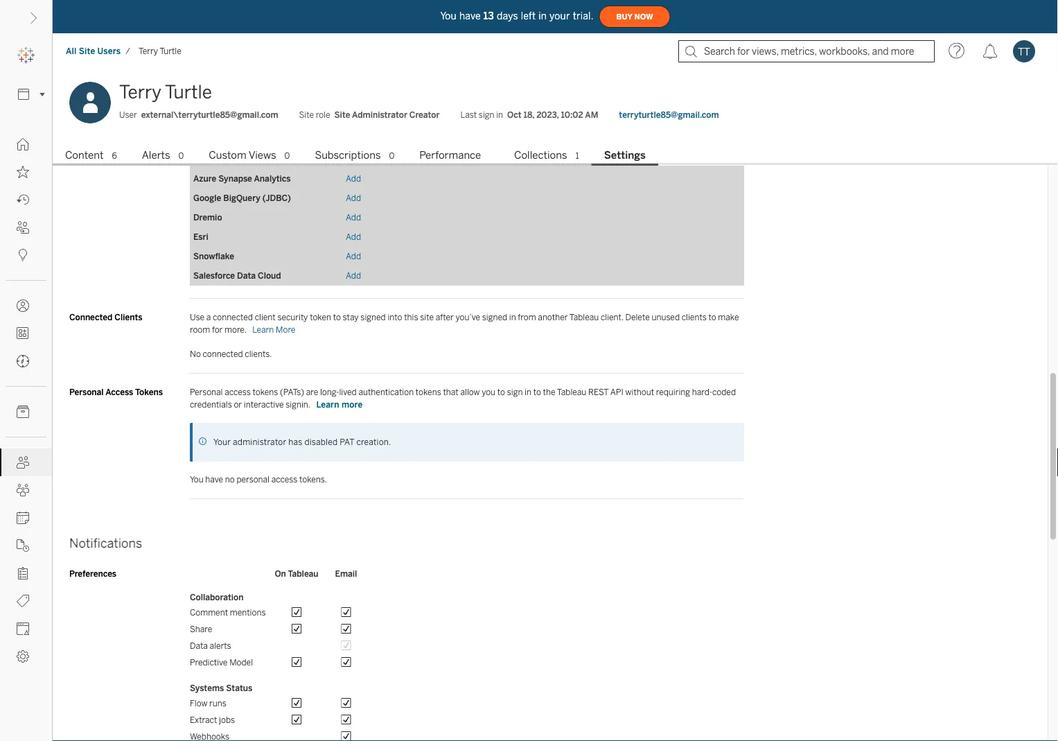 Task type: locate. For each thing, give the bounding box(es) containing it.
6 add link from the top
[[346, 271, 361, 281]]

role
[[316, 110, 330, 120]]

you
[[441, 10, 457, 22], [190, 475, 204, 485]]

0 horizontal spatial sign
[[479, 110, 495, 120]]

terry up user
[[119, 81, 162, 103]]

1
[[576, 151, 580, 161]]

1 vertical spatial turtle
[[165, 81, 212, 103]]

2 personal from the left
[[190, 388, 223, 398]]

to
[[333, 313, 341, 323], [709, 313, 717, 323], [498, 388, 506, 398], [534, 388, 541, 398]]

0 horizontal spatial you
[[190, 475, 204, 485]]

terry turtle
[[139, 46, 182, 56], [119, 81, 212, 103]]

1 vertical spatial have
[[205, 475, 223, 485]]

1 vertical spatial tableau
[[557, 388, 587, 398]]

lived
[[339, 388, 357, 398]]

(jdbc)
[[263, 193, 291, 203]]

connected
[[213, 313, 253, 323], [203, 349, 243, 359]]

1 horizontal spatial 0
[[285, 151, 290, 161]]

0 horizontal spatial access
[[225, 388, 251, 398]]

extract
[[190, 715, 217, 726]]

terry right /
[[139, 46, 158, 56]]

1 horizontal spatial sign
[[507, 388, 523, 398]]

0 horizontal spatial signed
[[361, 313, 386, 323]]

personal
[[69, 388, 104, 398], [190, 388, 223, 398]]

1 0 from the left
[[179, 151, 184, 161]]

tokens.
[[300, 475, 327, 485]]

0 horizontal spatial learn
[[253, 325, 274, 335]]

0 vertical spatial turtle
[[160, 46, 182, 56]]

bigquery
[[224, 193, 261, 203]]

1 horizontal spatial have
[[460, 10, 481, 22]]

terry turtle right /
[[139, 46, 182, 56]]

data down share
[[190, 641, 208, 651]]

connected clients
[[69, 313, 142, 323]]

site
[[420, 313, 434, 323]]

add link for azure synapse analytics
[[346, 174, 361, 184]]

have left no
[[205, 475, 223, 485]]

0 horizontal spatial have
[[205, 475, 223, 485]]

1 horizontal spatial access
[[272, 475, 298, 485]]

1 vertical spatial data
[[190, 641, 208, 651]]

personal
[[237, 475, 270, 485]]

you inside terry turtle main content
[[190, 475, 204, 485]]

on
[[275, 569, 286, 579]]

3 add from the top
[[346, 213, 361, 223]]

3 0 from the left
[[389, 151, 395, 161]]

Search for views, metrics, workbooks, and more text field
[[679, 40, 935, 62]]

buy now button
[[600, 6, 671, 28]]

data left cloud on the left top of page
[[237, 271, 256, 281]]

4 add link from the top
[[346, 232, 361, 242]]

1 vertical spatial access
[[272, 475, 298, 485]]

5 add link from the top
[[346, 252, 361, 262]]

0 vertical spatial terry
[[139, 46, 158, 56]]

0 horizontal spatial data
[[190, 641, 208, 651]]

1 add link from the top
[[346, 174, 361, 184]]

data
[[237, 271, 256, 281], [190, 641, 208, 651]]

0 horizontal spatial personal
[[69, 388, 104, 398]]

in inside use a connected client security token to stay signed into this site after you've signed in from another tableau client. delete unused clients to make room for more.
[[510, 313, 516, 323]]

tableau left 'client.'
[[570, 313, 599, 323]]

have inside terry turtle main content
[[205, 475, 223, 485]]

this
[[404, 313, 419, 323]]

all site users /
[[66, 46, 130, 56]]

hard-
[[693, 388, 713, 398]]

0 vertical spatial access
[[225, 388, 251, 398]]

credentials
[[190, 400, 232, 410]]

personal for personal access tokens
[[69, 388, 104, 398]]

2 horizontal spatial site
[[335, 110, 350, 120]]

1 vertical spatial terry
[[119, 81, 162, 103]]

signed
[[361, 313, 386, 323], [482, 313, 508, 323]]

0 vertical spatial data
[[237, 271, 256, 281]]

personal for personal access tokens (pats) are long-lived authentication tokens that allow you to sign in to the tableau rest api without requiring hard-coded credentials or interactive signin.
[[190, 388, 223, 398]]

external\terryturtle85@gmail.com
[[141, 110, 278, 120]]

1 add from the top
[[346, 174, 361, 184]]

connected down for at top
[[203, 349, 243, 359]]

learn down long-
[[316, 400, 340, 410]]

0
[[179, 151, 184, 161], [285, 151, 290, 161], [389, 151, 395, 161]]

have left 13 in the top left of the page
[[460, 10, 481, 22]]

in left oct on the top left
[[497, 110, 503, 120]]

0 vertical spatial connected
[[213, 313, 253, 323]]

more
[[342, 400, 363, 410]]

tableau
[[570, 313, 599, 323], [557, 388, 587, 398], [288, 569, 319, 579]]

0 for alerts
[[179, 151, 184, 161]]

info image
[[198, 437, 208, 447]]

users
[[97, 46, 121, 56]]

terry turtle main content
[[53, 0, 1059, 741]]

left
[[521, 10, 536, 22]]

personal inside personal access tokens (pats) are long-lived authentication tokens that allow you to sign in to the tableau rest api without requiring hard-coded credentials or interactive signin.
[[190, 388, 223, 398]]

5 add from the top
[[346, 252, 361, 262]]

tableau right the
[[557, 388, 587, 398]]

api
[[611, 388, 624, 398]]

personal left the access
[[69, 388, 104, 398]]

learn more
[[316, 400, 363, 410]]

google
[[193, 193, 221, 203]]

2 add from the top
[[346, 193, 361, 203]]

sign right you
[[507, 388, 523, 398]]

security
[[278, 313, 308, 323]]

unused
[[652, 313, 680, 323]]

1 vertical spatial sign
[[507, 388, 523, 398]]

1 vertical spatial terry turtle
[[119, 81, 212, 103]]

2 add link from the top
[[346, 193, 361, 203]]

0 horizontal spatial site
[[79, 46, 95, 56]]

add link for google bigquery (jdbc)
[[346, 193, 361, 203]]

you have no personal access tokens.
[[190, 475, 327, 485]]

clients.
[[245, 349, 272, 359]]

creation.
[[357, 437, 391, 447]]

2 horizontal spatial 0
[[389, 151, 395, 161]]

learn
[[253, 325, 274, 335], [316, 400, 340, 410]]

1 horizontal spatial personal
[[190, 388, 223, 398]]

tokens
[[253, 388, 278, 398], [416, 388, 442, 398]]

clients
[[682, 313, 707, 323]]

tableau right on
[[288, 569, 319, 579]]

turtle right /
[[160, 46, 182, 56]]

0 right alerts
[[179, 151, 184, 161]]

1 horizontal spatial signed
[[482, 313, 508, 323]]

you left no
[[190, 475, 204, 485]]

signed left into
[[361, 313, 386, 323]]

to right you
[[498, 388, 506, 398]]

0 horizontal spatial 0
[[179, 151, 184, 161]]

connected up the more.
[[213, 313, 253, 323]]

learn for learn more
[[316, 400, 340, 410]]

0 vertical spatial tableau
[[570, 313, 599, 323]]

in left the
[[525, 388, 532, 398]]

access
[[225, 388, 251, 398], [272, 475, 298, 485]]

signed right you've
[[482, 313, 508, 323]]

are
[[306, 388, 318, 398]]

1 horizontal spatial learn
[[316, 400, 340, 410]]

no
[[190, 349, 201, 359]]

have
[[460, 10, 481, 22], [205, 475, 223, 485]]

1 horizontal spatial site
[[299, 110, 314, 120]]

terry inside main content
[[119, 81, 162, 103]]

1 vertical spatial you
[[190, 475, 204, 485]]

google bigquery (jdbc)
[[193, 193, 291, 203]]

site right role
[[335, 110, 350, 120]]

1 vertical spatial learn
[[316, 400, 340, 410]]

in left from
[[510, 313, 516, 323]]

now
[[635, 12, 654, 21]]

tokens up interactive
[[253, 388, 278, 398]]

cloud
[[258, 271, 281, 281]]

0 horizontal spatial tokens
[[253, 388, 278, 398]]

add link for dremio
[[346, 213, 361, 223]]

personal up credentials
[[190, 388, 223, 398]]

access up or
[[225, 388, 251, 398]]

0 right views
[[285, 151, 290, 161]]

or
[[234, 400, 242, 410]]

tokens left that
[[416, 388, 442, 398]]

buy
[[617, 12, 633, 21]]

no
[[225, 475, 235, 485]]

in
[[539, 10, 547, 22], [497, 110, 503, 120], [510, 313, 516, 323], [525, 388, 532, 398]]

all
[[66, 46, 77, 56]]

tableau inside personal access tokens (pats) are long-lived authentication tokens that allow you to sign in to the tableau rest api without requiring hard-coded credentials or interactive signin.
[[557, 388, 587, 398]]

flow runs
[[190, 699, 227, 709]]

6 add from the top
[[346, 271, 361, 281]]

1 horizontal spatial tokens
[[416, 388, 442, 398]]

alerts
[[142, 149, 170, 162]]

you have 13 days left in your trial.
[[441, 10, 594, 22]]

2 0 from the left
[[285, 151, 290, 161]]

4 add from the top
[[346, 232, 361, 242]]

add for azure synapse analytics
[[346, 174, 361, 184]]

oct
[[508, 110, 522, 120]]

add for snowflake
[[346, 252, 361, 262]]

performance
[[420, 149, 481, 162]]

site left role
[[299, 110, 314, 120]]

1 horizontal spatial you
[[441, 10, 457, 22]]

analytics
[[254, 174, 291, 184]]

1 personal from the left
[[69, 388, 104, 398]]

you left 13 in the top left of the page
[[441, 10, 457, 22]]

0 down the administrator
[[389, 151, 395, 161]]

extract jobs
[[190, 715, 235, 726]]

add for esri
[[346, 232, 361, 242]]

in inside personal access tokens (pats) are long-lived authentication tokens that allow you to sign in to the tableau rest api without requiring hard-coded credentials or interactive signin.
[[525, 388, 532, 398]]

runs
[[209, 699, 227, 709]]

2 tokens from the left
[[416, 388, 442, 398]]

tokens
[[135, 388, 163, 398]]

learn more link
[[248, 325, 300, 335]]

add for google bigquery (jdbc)
[[346, 193, 361, 203]]

0 vertical spatial you
[[441, 10, 457, 22]]

turtle up user external\terryturtle85@gmail.com
[[165, 81, 212, 103]]

site
[[79, 46, 95, 56], [299, 110, 314, 120], [335, 110, 350, 120]]

3 add link from the top
[[346, 213, 361, 223]]

that
[[443, 388, 459, 398]]

content
[[65, 149, 104, 162]]

no connected clients.
[[190, 349, 272, 359]]

0 vertical spatial learn
[[253, 325, 274, 335]]

0 vertical spatial have
[[460, 10, 481, 22]]

authentication
[[359, 388, 414, 398]]

custom
[[209, 149, 247, 162]]

site right all
[[79, 46, 95, 56]]

turtle inside main content
[[165, 81, 212, 103]]

1 horizontal spatial data
[[237, 271, 256, 281]]

learn down client
[[253, 325, 274, 335]]

access left the tokens.
[[272, 475, 298, 485]]

sign right last on the left of page
[[479, 110, 495, 120]]

terry turtle up user external\terryturtle85@gmail.com
[[119, 81, 212, 103]]



Task type: vqa. For each thing, say whether or not it's contained in the screenshot.
10:02
yes



Task type: describe. For each thing, give the bounding box(es) containing it.
0 vertical spatial terry turtle
[[139, 46, 182, 56]]

you for you have no personal access tokens.
[[190, 475, 204, 485]]

you've
[[456, 313, 481, 323]]

interactive
[[244, 400, 284, 410]]

add link for salesforce data cloud
[[346, 271, 361, 281]]

days
[[497, 10, 519, 22]]

user external\terryturtle85@gmail.com
[[119, 110, 278, 120]]

collaboration
[[190, 593, 244, 603]]

room
[[190, 325, 210, 335]]

terryturtle85@gmail.com
[[619, 110, 719, 120]]

your administrator has disabled pat creation.
[[214, 437, 391, 447]]

jobs
[[219, 715, 235, 726]]

coded
[[713, 388, 736, 398]]

1 tokens from the left
[[253, 388, 278, 398]]

/
[[126, 46, 130, 56]]

from
[[518, 313, 536, 323]]

alerts
[[210, 641, 231, 651]]

learn more link
[[312, 399, 367, 411]]

rest
[[589, 388, 609, 398]]

connected
[[69, 313, 113, 323]]

has
[[289, 437, 303, 447]]

add for salesforce data cloud
[[346, 271, 361, 281]]

access
[[106, 388, 133, 398]]

preferences
[[69, 569, 117, 579]]

last
[[461, 110, 477, 120]]

disabled
[[305, 437, 338, 447]]

salesforce data cloud
[[193, 271, 281, 281]]

administrator
[[233, 437, 287, 447]]

2 vertical spatial tableau
[[288, 569, 319, 579]]

to left the
[[534, 388, 541, 398]]

use a connected client security token to stay signed into this site after you've signed in from another tableau client. delete unused clients to make room for more.
[[190, 313, 740, 335]]

terry turtle inside main content
[[119, 81, 212, 103]]

13
[[484, 10, 494, 22]]

have for 13
[[460, 10, 481, 22]]

access inside personal access tokens (pats) are long-lived authentication tokens that allow you to sign in to the tableau rest api without requiring hard-coded credentials or interactive signin.
[[225, 388, 251, 398]]

0 for custom views
[[285, 151, 290, 161]]

azure synapse analytics
[[193, 174, 291, 184]]

systems
[[190, 684, 224, 694]]

to left "make"
[[709, 313, 717, 323]]

allow
[[461, 388, 480, 398]]

am
[[585, 110, 599, 120]]

(pats)
[[280, 388, 304, 398]]

share
[[190, 625, 212, 635]]

custom views
[[209, 149, 276, 162]]

administrator
[[352, 110, 408, 120]]

into
[[388, 313, 403, 323]]

sub-spaces tab list
[[53, 148, 1059, 166]]

have for no
[[205, 475, 223, 485]]

long-
[[320, 388, 339, 398]]

token
[[310, 313, 331, 323]]

navigation panel element
[[0, 42, 52, 671]]

2023,
[[537, 110, 559, 120]]

learn for learn more
[[253, 325, 274, 335]]

client.
[[601, 313, 624, 323]]

add link for esri
[[346, 232, 361, 242]]

1 vertical spatial connected
[[203, 349, 243, 359]]

collections
[[515, 149, 568, 162]]

flow
[[190, 699, 208, 709]]

subscriptions
[[315, 149, 381, 162]]

add for dremio
[[346, 213, 361, 223]]

terryturtle85@gmail.com link
[[619, 109, 719, 121]]

2 signed from the left
[[482, 313, 508, 323]]

without
[[626, 388, 655, 398]]

personal access tokens
[[69, 388, 163, 398]]

trial.
[[573, 10, 594, 22]]

0 vertical spatial sign
[[479, 110, 495, 120]]

your
[[550, 10, 570, 22]]

more.
[[225, 325, 247, 335]]

clients
[[115, 313, 142, 323]]

views
[[249, 149, 276, 162]]

main navigation. press the up and down arrow keys to access links. element
[[0, 130, 52, 671]]

tableau inside use a connected client security token to stay signed into this site after you've signed in from another tableau client. delete unused clients to make room for more.
[[570, 313, 599, 323]]

all site users link
[[65, 45, 121, 57]]

to left stay
[[333, 313, 341, 323]]

add link for snowflake
[[346, 252, 361, 262]]

your
[[214, 437, 231, 447]]

data alerts
[[190, 641, 231, 651]]

delete
[[626, 313, 650, 323]]

the
[[543, 388, 556, 398]]

notifications
[[69, 536, 142, 551]]

model
[[230, 658, 253, 668]]

10:02
[[561, 110, 584, 120]]

you for you have 13 days left in your trial.
[[441, 10, 457, 22]]

learn more
[[253, 325, 296, 335]]

user
[[119, 110, 137, 120]]

signin.
[[286, 400, 310, 410]]

another
[[538, 313, 568, 323]]

comment
[[190, 608, 228, 618]]

sign inside personal access tokens (pats) are long-lived authentication tokens that allow you to sign in to the tableau rest api without requiring hard-coded credentials or interactive signin.
[[507, 388, 523, 398]]

1 signed from the left
[[361, 313, 386, 323]]

more
[[276, 325, 296, 335]]

salesforce
[[193, 271, 235, 281]]

0 for subscriptions
[[389, 151, 395, 161]]

comment mentions
[[190, 608, 266, 618]]

stay
[[343, 313, 359, 323]]

in right left
[[539, 10, 547, 22]]

terry turtle element
[[134, 46, 186, 56]]

6
[[112, 151, 117, 161]]

connected inside use a connected client security token to stay signed into this site after you've signed in from another tableau client. delete unused clients to make room for more.
[[213, 313, 253, 323]]

personal access tokens (pats) are long-lived authentication tokens that allow you to sign in to the tableau rest api without requiring hard-coded credentials or interactive signin.
[[190, 388, 736, 410]]

client
[[255, 313, 276, 323]]

predictive model
[[190, 658, 253, 668]]



